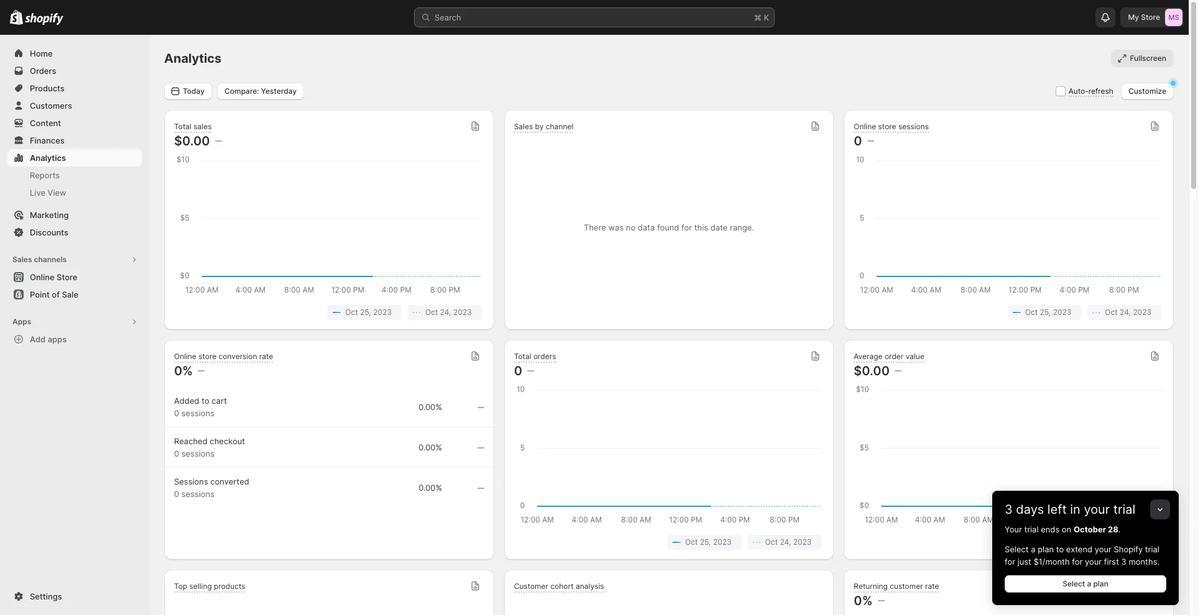 Task type: locate. For each thing, give the bounding box(es) containing it.
1 horizontal spatial rate
[[926, 582, 940, 591]]

value
[[906, 352, 925, 361]]

a up just
[[1032, 545, 1036, 555]]

0 horizontal spatial store
[[199, 352, 217, 361]]

0 horizontal spatial select
[[1005, 545, 1029, 555]]

sessions
[[899, 122, 929, 131], [182, 409, 215, 419], [182, 449, 215, 459], [182, 490, 215, 500]]

25, for total sales
[[360, 308, 371, 317]]

to
[[202, 396, 209, 406], [1057, 545, 1065, 555]]

reached checkout 0 sessions
[[174, 437, 245, 459]]

list
[[177, 305, 482, 320], [857, 305, 1162, 320], [517, 536, 822, 551], [857, 536, 1162, 551]]

view
[[48, 188, 66, 198]]

0 vertical spatial a
[[1032, 545, 1036, 555]]

sales inside 'button'
[[12, 255, 32, 264]]

0 vertical spatial 0.00%
[[419, 403, 442, 412]]

total left orders
[[514, 352, 532, 361]]

discounts
[[30, 228, 68, 238]]

select for select a plan to extend your shopify trial for just $1/month for your first 3 months.
[[1005, 545, 1029, 555]]

0
[[854, 134, 863, 149], [514, 364, 523, 379], [174, 409, 179, 419], [174, 449, 179, 459], [174, 490, 179, 500]]

2 horizontal spatial no change image
[[895, 366, 902, 376]]

24,
[[440, 308, 451, 317], [1120, 308, 1132, 317], [780, 538, 792, 547], [1120, 538, 1132, 547]]

0% down the returning
[[854, 594, 873, 609]]

store right my
[[1142, 12, 1161, 22]]

a inside the select a plan to extend your shopify trial for just $1/month for your first 3 months.
[[1032, 545, 1036, 555]]

0 vertical spatial plan
[[1038, 545, 1055, 555]]

returning customer rate
[[854, 582, 940, 591]]

apps
[[48, 335, 67, 345]]

reports link
[[7, 167, 142, 184]]

products link
[[7, 80, 142, 97]]

0 vertical spatial store
[[1142, 12, 1161, 22]]

0 horizontal spatial store
[[57, 272, 77, 282]]

there
[[584, 223, 606, 233]]

products
[[30, 83, 65, 93]]

1 horizontal spatial total
[[514, 352, 532, 361]]

top selling products button
[[174, 582, 245, 593]]

1 vertical spatial analytics
[[30, 153, 66, 163]]

3 0.00% from the top
[[419, 483, 442, 493]]

my store image
[[1166, 9, 1183, 26]]

store up sale
[[57, 272, 77, 282]]

3 right first
[[1122, 557, 1127, 567]]

oct 25, 2023 button
[[328, 305, 402, 320], [1008, 305, 1082, 320], [668, 536, 742, 551], [1008, 536, 1082, 551]]

added
[[174, 396, 199, 406]]

1 horizontal spatial trial
[[1114, 503, 1136, 518]]

0 vertical spatial your
[[1085, 503, 1111, 518]]

$0.00 down total sales dropdown button
[[174, 134, 210, 149]]

plan for select a plan
[[1094, 580, 1109, 589]]

plan up $1/month
[[1038, 545, 1055, 555]]

sales inside "dropdown button"
[[514, 122, 533, 131]]

3 inside dropdown button
[[1005, 503, 1013, 518]]

auto-refresh
[[1069, 86, 1114, 96]]

0 down the "sessions"
[[174, 490, 179, 500]]

0 horizontal spatial total
[[174, 122, 192, 131]]

0 horizontal spatial analytics
[[30, 153, 66, 163]]

ends
[[1042, 525, 1060, 535]]

oct 25, 2023 button for average order value
[[1008, 536, 1082, 551]]

1 vertical spatial total
[[514, 352, 532, 361]]

1 vertical spatial store
[[199, 352, 217, 361]]

oct 25, 2023 for average order value
[[1026, 538, 1072, 547]]

1 horizontal spatial store
[[1142, 12, 1161, 22]]

analytics down finances
[[30, 153, 66, 163]]

0 horizontal spatial trial
[[1025, 525, 1039, 535]]

select for select a plan
[[1063, 580, 1086, 589]]

selling
[[189, 582, 212, 591]]

sessions inside 'reached checkout 0 sessions'
[[182, 449, 215, 459]]

1 horizontal spatial for
[[1005, 557, 1016, 567]]

oct 24, 2023 for total sales
[[425, 308, 472, 317]]

customers link
[[7, 97, 142, 114]]

1 horizontal spatial $0.00
[[854, 364, 890, 379]]

0 horizontal spatial no change image
[[215, 136, 222, 146]]

total sales
[[174, 122, 212, 131]]

shopify
[[1115, 545, 1144, 555]]

months.
[[1129, 557, 1160, 567]]

1 vertical spatial to
[[1057, 545, 1065, 555]]

2 vertical spatial your
[[1086, 557, 1102, 567]]

0% up added
[[174, 364, 193, 379]]

apps
[[12, 317, 31, 327]]

content link
[[7, 114, 142, 132]]

trial up the months.
[[1146, 545, 1160, 555]]

0 vertical spatial 0%
[[174, 364, 193, 379]]

to up $1/month
[[1057, 545, 1065, 555]]

1 horizontal spatial online
[[174, 352, 197, 361]]

converted
[[210, 477, 249, 487]]

online inside online store sessions dropdown button
[[854, 122, 877, 131]]

for left just
[[1005, 557, 1016, 567]]

your
[[1005, 525, 1023, 535]]

oct 24, 2023 button
[[408, 305, 482, 320], [1088, 305, 1162, 320], [748, 536, 822, 551], [1088, 536, 1162, 551]]

1 vertical spatial a
[[1088, 580, 1092, 589]]

2023 for 'oct 24, 2023' "button" corresponding to total orders
[[794, 538, 812, 547]]

select down the select a plan to extend your shopify trial for just $1/month for your first 3 months.
[[1063, 580, 1086, 589]]

trial up . on the bottom of page
[[1114, 503, 1136, 518]]

oct 24, 2023 for total orders
[[766, 538, 812, 547]]

2023 for online store sessions 'oct 24, 2023' "button"
[[1134, 308, 1152, 317]]

no
[[626, 223, 636, 233]]

1 horizontal spatial select
[[1063, 580, 1086, 589]]

marketing link
[[7, 207, 142, 224]]

3 days left in your trial element
[[993, 524, 1180, 606]]

1 vertical spatial plan
[[1094, 580, 1109, 589]]

select
[[1005, 545, 1029, 555], [1063, 580, 1086, 589]]

1 horizontal spatial plan
[[1094, 580, 1109, 589]]

shopify image
[[10, 10, 23, 25], [25, 13, 64, 25]]

0 horizontal spatial 0%
[[174, 364, 193, 379]]

28
[[1109, 525, 1119, 535]]

days
[[1017, 503, 1045, 518]]

3 up your
[[1005, 503, 1013, 518]]

plan inside the select a plan to extend your shopify trial for just $1/month for your first 3 months.
[[1038, 545, 1055, 555]]

add apps
[[30, 335, 67, 345]]

0 down added
[[174, 409, 179, 419]]

0 vertical spatial rate
[[259, 352, 273, 361]]

$0.00 for average
[[854, 364, 890, 379]]

your left first
[[1086, 557, 1102, 567]]

⌘ k
[[755, 12, 770, 22]]

orders
[[534, 352, 556, 361]]

your up first
[[1095, 545, 1112, 555]]

2023 for oct 25, 2023 "button" related to average order value
[[1054, 538, 1072, 547]]

total sales button
[[174, 122, 212, 133]]

conversion
[[219, 352, 257, 361]]

0 horizontal spatial rate
[[259, 352, 273, 361]]

1 horizontal spatial to
[[1057, 545, 1065, 555]]

sessions inside added to cart 0 sessions
[[182, 409, 215, 419]]

found
[[658, 223, 680, 233]]

no change image
[[215, 136, 222, 146], [895, 366, 902, 376], [478, 484, 484, 494]]

rate inside dropdown button
[[259, 352, 273, 361]]

by
[[535, 122, 544, 131]]

oct 24, 2023 button for total orders
[[748, 536, 822, 551]]

2 horizontal spatial trial
[[1146, 545, 1160, 555]]

2 vertical spatial online
[[174, 352, 197, 361]]

fullscreen
[[1131, 54, 1167, 63]]

oct 25, 2023 button for total sales
[[328, 305, 402, 320]]

plan
[[1038, 545, 1055, 555], [1094, 580, 1109, 589]]

online store sessions
[[854, 122, 929, 131]]

2 vertical spatial no change image
[[478, 484, 484, 494]]

1 horizontal spatial a
[[1088, 580, 1092, 589]]

1 vertical spatial select
[[1063, 580, 1086, 589]]

0 down reached
[[174, 449, 179, 459]]

rate right conversion
[[259, 352, 273, 361]]

in
[[1071, 503, 1081, 518]]

no change image
[[868, 136, 874, 146], [198, 366, 205, 376], [528, 366, 534, 376], [478, 403, 484, 413], [478, 444, 484, 454], [878, 597, 885, 607]]

0 horizontal spatial to
[[202, 396, 209, 406]]

online store link
[[7, 269, 142, 286]]

1 horizontal spatial store
[[879, 122, 897, 131]]

sales left by
[[514, 122, 533, 131]]

1 vertical spatial 0.00%
[[419, 443, 442, 453]]

1 vertical spatial rate
[[926, 582, 940, 591]]

a down the select a plan to extend your shopify trial for just $1/month for your first 3 months.
[[1088, 580, 1092, 589]]

customer cohort analysis button
[[504, 570, 834, 616]]

0 vertical spatial sales
[[514, 122, 533, 131]]

oct 25, 2023 button for total orders
[[668, 536, 742, 551]]

2 vertical spatial 0.00%
[[419, 483, 442, 493]]

0 vertical spatial total
[[174, 122, 192, 131]]

trial right your
[[1025, 525, 1039, 535]]

0 vertical spatial $0.00
[[174, 134, 210, 149]]

1 0.00% from the top
[[419, 403, 442, 412]]

sessions converted 0 sessions
[[174, 477, 249, 500]]

cart
[[212, 396, 227, 406]]

sessions inside sessions converted 0 sessions
[[182, 490, 215, 500]]

2 vertical spatial trial
[[1146, 545, 1160, 555]]

checkout
[[210, 437, 245, 447]]

1 vertical spatial trial
[[1025, 525, 1039, 535]]

1 vertical spatial store
[[57, 272, 77, 282]]

list for online store sessions
[[857, 305, 1162, 320]]

1 vertical spatial online
[[30, 272, 55, 282]]

select inside the select a plan to extend your shopify trial for just $1/month for your first 3 months.
[[1005, 545, 1029, 555]]

oct 25, 2023
[[345, 308, 392, 317], [1026, 308, 1072, 317], [686, 538, 732, 547], [1026, 538, 1072, 547]]

store
[[1142, 12, 1161, 22], [57, 272, 77, 282]]

1 horizontal spatial sales
[[514, 122, 533, 131]]

$0.00 for total
[[174, 134, 210, 149]]

2 0.00% from the top
[[419, 443, 442, 453]]

average
[[854, 352, 883, 361]]

sales for sales channels
[[12, 255, 32, 264]]

0 vertical spatial online
[[854, 122, 877, 131]]

1 horizontal spatial 3
[[1122, 557, 1127, 567]]

0 vertical spatial store
[[879, 122, 897, 131]]

refresh
[[1089, 86, 1114, 96]]

0 horizontal spatial 3
[[1005, 503, 1013, 518]]

0 vertical spatial analytics
[[164, 51, 222, 66]]

1 vertical spatial $0.00
[[854, 364, 890, 379]]

1 vertical spatial no change image
[[895, 366, 902, 376]]

auto-
[[1069, 86, 1089, 96]]

0.00% for added to cart
[[419, 403, 442, 412]]

2023 for oct 25, 2023 "button" related to total orders
[[714, 538, 732, 547]]

store for 0%
[[199, 352, 217, 361]]

total orders button
[[514, 352, 556, 363]]

plan down first
[[1094, 580, 1109, 589]]

to inside added to cart 0 sessions
[[202, 396, 209, 406]]

0 vertical spatial 3
[[1005, 503, 1013, 518]]

your inside dropdown button
[[1085, 503, 1111, 518]]

0 vertical spatial no change image
[[215, 136, 222, 146]]

store inside button
[[57, 272, 77, 282]]

online inside online store conversion rate dropdown button
[[174, 352, 197, 361]]

1 vertical spatial 3
[[1122, 557, 1127, 567]]

live
[[30, 188, 45, 198]]

total inside dropdown button
[[174, 122, 192, 131]]

rate
[[259, 352, 273, 361], [926, 582, 940, 591]]

analytics up "today"
[[164, 51, 222, 66]]

1 vertical spatial sales
[[12, 255, 32, 264]]

0 down online store sessions dropdown button in the top right of the page
[[854, 134, 863, 149]]

home link
[[7, 45, 142, 62]]

0 horizontal spatial online
[[30, 272, 55, 282]]

rate inside dropdown button
[[926, 582, 940, 591]]

extend
[[1067, 545, 1093, 555]]

select a plan link
[[1005, 576, 1167, 593]]

total for 0
[[514, 352, 532, 361]]

for
[[682, 223, 692, 233], [1005, 557, 1016, 567], [1073, 557, 1083, 567]]

0 vertical spatial trial
[[1114, 503, 1136, 518]]

2 horizontal spatial online
[[854, 122, 877, 131]]

oct 25, 2023 for total sales
[[345, 308, 392, 317]]

first
[[1105, 557, 1120, 567]]

online
[[854, 122, 877, 131], [30, 272, 55, 282], [174, 352, 197, 361]]

0 horizontal spatial $0.00
[[174, 134, 210, 149]]

0 horizontal spatial plan
[[1038, 545, 1055, 555]]

0 vertical spatial select
[[1005, 545, 1029, 555]]

0%
[[174, 364, 193, 379], [854, 594, 873, 609]]

k
[[764, 12, 770, 22]]

0 horizontal spatial sales
[[12, 255, 32, 264]]

for left this
[[682, 223, 692, 233]]

0.00% for reached checkout
[[419, 443, 442, 453]]

2023 for 'oct 24, 2023' "button" for total sales
[[454, 308, 472, 317]]

total left sales
[[174, 122, 192, 131]]

1 vertical spatial 0%
[[854, 594, 873, 609]]

sales channels button
[[7, 251, 142, 269]]

sales by channel button
[[514, 122, 574, 133]]

customize
[[1129, 86, 1167, 95]]

live view
[[30, 188, 66, 198]]

select up just
[[1005, 545, 1029, 555]]

cohort
[[551, 582, 574, 591]]

0 horizontal spatial a
[[1032, 545, 1036, 555]]

total
[[174, 122, 192, 131], [514, 352, 532, 361]]

sales left channels
[[12, 255, 32, 264]]

to left the cart
[[202, 396, 209, 406]]

0 horizontal spatial for
[[682, 223, 692, 233]]

your up the october
[[1085, 503, 1111, 518]]

0 vertical spatial to
[[202, 396, 209, 406]]

2023 for online store sessions's oct 25, 2023 "button"
[[1054, 308, 1072, 317]]

$0.00 down average
[[854, 364, 890, 379]]

your
[[1085, 503, 1111, 518], [1095, 545, 1112, 555], [1086, 557, 1102, 567]]

for down the extend
[[1073, 557, 1083, 567]]

today
[[183, 86, 205, 95]]

rate right customer
[[926, 582, 940, 591]]

total inside 'dropdown button'
[[514, 352, 532, 361]]

trial inside the select a plan to extend your shopify trial for just $1/month for your first 3 months.
[[1146, 545, 1160, 555]]

1 horizontal spatial no change image
[[478, 484, 484, 494]]



Task type: describe. For each thing, give the bounding box(es) containing it.
add apps button
[[7, 331, 142, 348]]

online for 0
[[854, 122, 877, 131]]

2 horizontal spatial for
[[1073, 557, 1083, 567]]

plan for select a plan to extend your shopify trial for just $1/month for your first 3 months.
[[1038, 545, 1055, 555]]

store for 0
[[879, 122, 897, 131]]

sales channels
[[12, 255, 67, 264]]

online store
[[30, 272, 77, 282]]

fullscreen button
[[1112, 50, 1175, 67]]

data
[[638, 223, 655, 233]]

25, for average order value
[[1040, 538, 1052, 547]]

customer cohort analysis button
[[514, 582, 604, 593]]

select a plan to extend your shopify trial for just $1/month for your first 3 months.
[[1005, 545, 1160, 567]]

point of sale
[[30, 290, 78, 300]]

customize button
[[1122, 82, 1175, 100]]

returning customer rate button
[[854, 582, 940, 593]]

1 horizontal spatial shopify image
[[25, 13, 64, 25]]

content
[[30, 118, 61, 128]]

online inside online store link
[[30, 272, 55, 282]]

point
[[30, 290, 50, 300]]

added to cart 0 sessions
[[174, 396, 227, 419]]

top selling products
[[174, 582, 245, 591]]

sale
[[62, 290, 78, 300]]

1 horizontal spatial 0%
[[854, 594, 873, 609]]

this
[[695, 223, 709, 233]]

1 vertical spatial your
[[1095, 545, 1112, 555]]

channel
[[546, 122, 574, 131]]

sales
[[194, 122, 212, 131]]

top selling products button
[[164, 570, 494, 616]]

total for $0.00
[[174, 122, 192, 131]]

oct 24, 2023 button for total sales
[[408, 305, 482, 320]]

$1/month
[[1034, 557, 1070, 567]]

.
[[1119, 525, 1121, 535]]

analytics link
[[7, 149, 142, 167]]

3 days left in your trial
[[1005, 503, 1136, 518]]

1 horizontal spatial analytics
[[164, 51, 222, 66]]

store for online store
[[57, 272, 77, 282]]

3 days left in your trial button
[[993, 491, 1180, 518]]

sessions
[[174, 477, 208, 487]]

list for average order value
[[857, 536, 1162, 551]]

date
[[711, 223, 728, 233]]

oct 25, 2023 button for online store sessions
[[1008, 305, 1082, 320]]

no change image for sales
[[215, 136, 222, 146]]

list for total sales
[[177, 305, 482, 320]]

2023 for total sales oct 25, 2023 "button"
[[373, 308, 392, 317]]

settings
[[30, 592, 62, 602]]

discounts link
[[7, 224, 142, 241]]

3 inside the select a plan to extend your shopify trial for just $1/month for your first 3 months.
[[1122, 557, 1127, 567]]

24, for total sales
[[440, 308, 451, 317]]

top
[[174, 582, 187, 591]]

0 horizontal spatial shopify image
[[10, 10, 23, 25]]

returning
[[854, 582, 888, 591]]

trial inside dropdown button
[[1114, 503, 1136, 518]]

channels
[[34, 255, 67, 264]]

customer
[[514, 582, 549, 591]]

0 down total orders 'dropdown button'
[[514, 364, 523, 379]]

0.00% for sessions converted
[[419, 483, 442, 493]]

oct 24, 2023 button for average order value
[[1088, 536, 1162, 551]]

my store
[[1129, 12, 1161, 22]]

order
[[885, 352, 904, 361]]

sales for sales by channel
[[514, 122, 533, 131]]

online store sessions button
[[854, 122, 929, 133]]

analysis
[[576, 582, 604, 591]]

customer
[[890, 582, 924, 591]]

was
[[609, 223, 624, 233]]

reports
[[30, 170, 60, 180]]

sessions inside dropdown button
[[899, 122, 929, 131]]

store for my store
[[1142, 12, 1161, 22]]

of
[[52, 290, 60, 300]]

24, for total orders
[[780, 538, 792, 547]]

your trial ends on october 28 .
[[1005, 525, 1121, 535]]

list for total orders
[[517, 536, 822, 551]]

25, for total orders
[[700, 538, 711, 547]]

0 inside added to cart 0 sessions
[[174, 409, 179, 419]]

compare: yesterday button
[[217, 82, 304, 100]]

0 inside sessions converted 0 sessions
[[174, 490, 179, 500]]

a for select a plan
[[1088, 580, 1092, 589]]

to inside the select a plan to extend your shopify trial for just $1/month for your first 3 months.
[[1057, 545, 1065, 555]]

0 inside 'reached checkout 0 sessions'
[[174, 449, 179, 459]]

apps button
[[7, 314, 142, 331]]

marketing
[[30, 210, 69, 220]]

oct 24, 2023 button for online store sessions
[[1088, 305, 1162, 320]]

finances
[[30, 136, 65, 146]]

oct 25, 2023 for online store sessions
[[1026, 308, 1072, 317]]

customers
[[30, 101, 72, 111]]

oct 24, 2023 for online store sessions
[[1106, 308, 1152, 317]]

online store button
[[0, 269, 149, 286]]

select a plan
[[1063, 580, 1109, 589]]

total orders
[[514, 352, 556, 361]]

search
[[435, 12, 461, 22]]

settings link
[[7, 589, 142, 606]]

october
[[1074, 525, 1107, 535]]

customer cohort analysis
[[514, 582, 604, 591]]

reached
[[174, 437, 208, 447]]

orders
[[30, 66, 56, 76]]

⌘
[[755, 12, 762, 22]]

yesterday
[[261, 86, 297, 95]]

online store conversion rate button
[[174, 352, 273, 363]]

25, for online store sessions
[[1040, 308, 1052, 317]]

no change image for order
[[895, 366, 902, 376]]

24, for online store sessions
[[1120, 308, 1132, 317]]

my
[[1129, 12, 1140, 22]]

a for select a plan to extend your shopify trial for just $1/month for your first 3 months.
[[1032, 545, 1036, 555]]

left
[[1048, 503, 1067, 518]]

oct 25, 2023 for total orders
[[686, 538, 732, 547]]

online store conversion rate
[[174, 352, 273, 361]]

on
[[1062, 525, 1072, 535]]

add
[[30, 335, 46, 345]]

live view link
[[7, 184, 142, 202]]

online for 0%
[[174, 352, 197, 361]]

finances link
[[7, 132, 142, 149]]

compare: yesterday
[[225, 86, 297, 95]]



Task type: vqa. For each thing, say whether or not it's contained in the screenshot.


